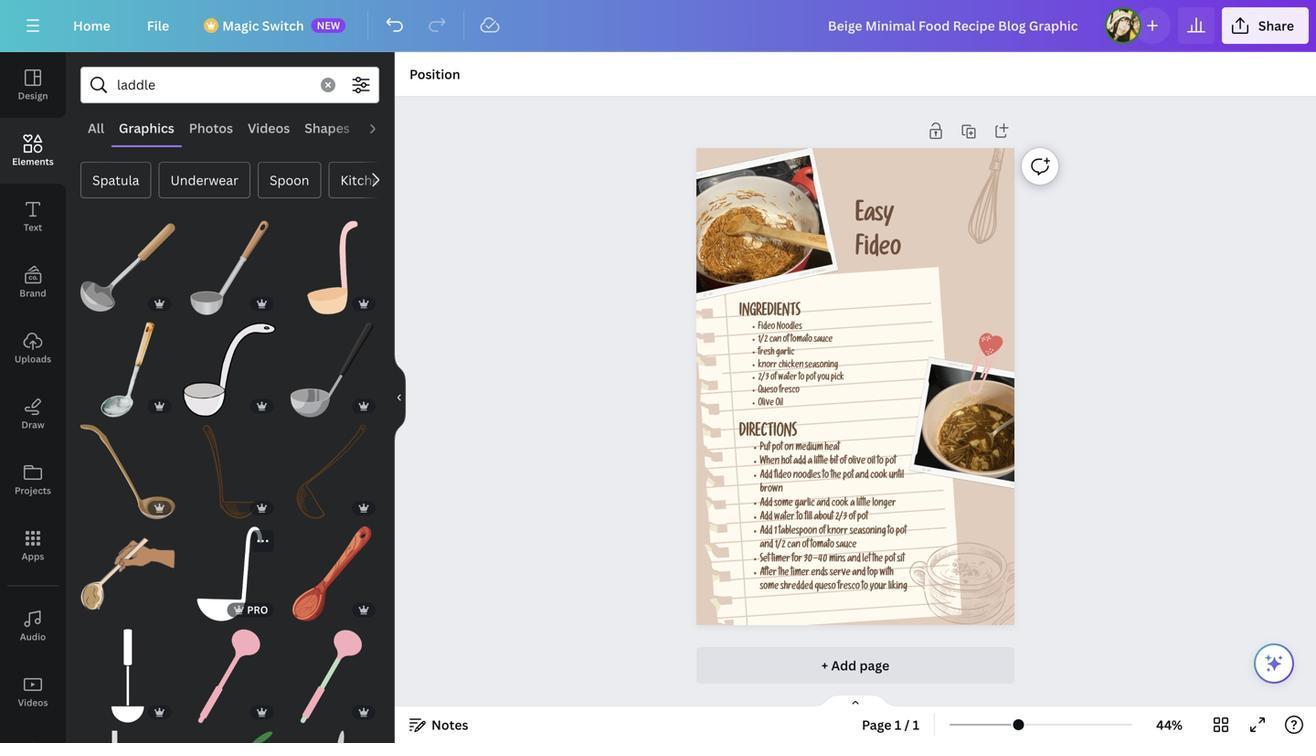 Task type: describe. For each thing, give the bounding box(es) containing it.
apps
[[22, 550, 44, 563]]

2/3 inside put pot on medium heat when hot add a little bit of olive oil to pot add fideo noodles to the pot and cook until brown add some garlic and cook a little longer add water to fill about 2/3 of pot add 1 tablespoon of knorr seasoning to pot and 1/2 can of tomato sauce set timer for 30-40 mins and let the pot sit after the timer ends serve and top with some shredded queso fresco to your liking
[[836, 513, 848, 523]]

water inside fideo noodles 1/2 can of tomato sauce fresh garlic knorr chicken seasoning 2/3 of water to pot you pick queso fresco olive oil
[[779, 374, 797, 384]]

audio inside 'side panel' tab list
[[20, 631, 46, 643]]

show pages image
[[812, 694, 900, 709]]

of right about
[[849, 513, 856, 523]]

brand
[[19, 287, 46, 299]]

videos inside 'side panel' tab list
[[18, 697, 48, 709]]

graphics
[[119, 119, 174, 137]]

easy
[[856, 205, 895, 230]]

queso
[[815, 583, 836, 593]]

to left fill on the bottom
[[797, 513, 803, 523]]

queso
[[758, 387, 778, 396]]

directions
[[739, 426, 797, 442]]

uploads
[[14, 353, 51, 365]]

share
[[1259, 17, 1295, 34]]

can inside put pot on medium heat when hot add a little bit of olive oil to pot add fideo noodles to the pot and cook until brown add some garlic and cook a little longer add water to fill about 2/3 of pot add 1 tablespoon of knorr seasoning to pot and 1/2 can of tomato sauce set timer for 30-40 mins and let the pot sit after the timer ends serve and top with some shredded queso fresco to your liking
[[788, 541, 801, 551]]

and left let
[[848, 555, 861, 565]]

until
[[890, 471, 904, 482]]

and left top
[[853, 569, 866, 579]]

44% button
[[1140, 710, 1200, 740]]

Design title text field
[[814, 7, 1098, 44]]

all button
[[80, 111, 112, 145]]

to right the noodles
[[823, 471, 829, 482]]

brand button
[[0, 250, 66, 315]]

position
[[410, 65, 461, 83]]

on
[[785, 444, 794, 454]]

top
[[868, 569, 878, 579]]

silver laddle, illustration, vector on a white background. image
[[285, 731, 379, 743]]

0 horizontal spatial audio button
[[0, 593, 66, 659]]

laddle with black handle, illustration, vector on a white background. image
[[285, 322, 379, 417]]

2 horizontal spatial 1
[[913, 716, 920, 734]]

put
[[760, 444, 771, 454]]

seasoning inside put pot on medium heat when hot add a little bit of olive oil to pot add fideo noodles to the pot and cook until brown add some garlic and cook a little longer add water to fill about 2/3 of pot add 1 tablespoon of knorr seasoning to pot and 1/2 can of tomato sauce set timer for 30-40 mins and let the pot sit after the timer ends serve and top with some shredded queso fresco to your liking
[[850, 527, 886, 537]]

put pot on medium heat when hot add a little bit of olive oil to pot add fideo noodles to the pot and cook until brown add some garlic and cook a little longer add water to fill about 2/3 of pot add 1 tablespoon of knorr seasoning to pot and 1/2 can of tomato sauce set timer for 30-40 mins and let the pot sit after the timer ends serve and top with some shredded queso fresco to your liking
[[760, 444, 908, 593]]

water inside put pot on medium heat when hot add a little bit of olive oil to pot add fideo noodles to the pot and cook until brown add some garlic and cook a little longer add water to fill about 2/3 of pot add 1 tablespoon of knorr seasoning to pot and 1/2 can of tomato sauce set timer for 30-40 mins and let the pot sit after the timer ends serve and top with some shredded queso fresco to your liking
[[775, 513, 795, 523]]

hide image
[[394, 354, 406, 442]]

share button
[[1222, 7, 1309, 44]]

laddle icon art image
[[183, 731, 277, 743]]

of up the 30-
[[802, 541, 809, 551]]

set
[[760, 555, 770, 565]]

knorr inside fideo noodles 1/2 can of tomato sauce fresh garlic knorr chicken seasoning 2/3 of water to pot you pick queso fresco olive oil
[[758, 361, 777, 371]]

tablespoon
[[779, 527, 817, 537]]

brown
[[760, 485, 783, 496]]

1 horizontal spatial cook
[[871, 471, 888, 482]]

kitchen
[[341, 171, 388, 189]]

after
[[760, 569, 777, 579]]

deep soup laddle, kitchen utensils illustration image
[[285, 629, 379, 724]]

bit
[[830, 457, 838, 468]]

1 vertical spatial a
[[851, 499, 855, 510]]

kitchen utensils button
[[329, 162, 451, 198]]

noodles
[[777, 323, 802, 333]]

pick
[[831, 374, 844, 384]]

underwear
[[171, 171, 239, 189]]

1/2 inside put pot on medium heat when hot add a little bit of olive oil to pot add fideo noodles to the pot and cook until brown add some garlic and cook a little longer add water to fill about 2/3 of pot add 1 tablespoon of knorr seasoning to pot and 1/2 can of tomato sauce set timer for 30-40 mins and let the pot sit after the timer ends serve and top with some shredded queso fresco to your liking
[[775, 541, 786, 551]]

elements button
[[0, 118, 66, 184]]

can inside fideo noodles 1/2 can of tomato sauce fresh garlic knorr chicken seasoning 2/3 of water to pot you pick queso fresco olive oil
[[770, 336, 782, 345]]

chicken
[[779, 361, 804, 371]]

tomato inside fideo noodles 1/2 can of tomato sauce fresh garlic knorr chicken seasoning 2/3 of water to pot you pick queso fresco olive oil
[[791, 336, 813, 345]]

1 horizontal spatial timer
[[791, 569, 810, 579]]

untitled media image
[[183, 322, 277, 417]]

to right oil
[[878, 457, 884, 468]]

about
[[814, 513, 834, 523]]

page 1 / 1
[[862, 716, 920, 734]]

page
[[860, 657, 890, 674]]

oil
[[868, 457, 876, 468]]

+ add page button
[[697, 647, 1015, 684]]

outlined filipino hand holding laddle image
[[80, 527, 175, 621]]

fresco inside fideo noodles 1/2 can of tomato sauce fresh garlic knorr chicken seasoning 2/3 of water to pot you pick queso fresco olive oil
[[780, 387, 800, 396]]

pot down olive
[[843, 471, 854, 482]]

file button
[[132, 7, 184, 44]]

of right bit on the right of page
[[840, 457, 847, 468]]

design button
[[0, 52, 66, 118]]

graphics button
[[112, 111, 182, 145]]

0 vertical spatial a
[[808, 457, 813, 468]]

notes
[[432, 716, 469, 734]]

deep soup laddle, kitchen utensils icon illustration image
[[183, 629, 277, 724]]

with
[[880, 569, 894, 579]]

and up about
[[817, 499, 830, 510]]

1 horizontal spatial videos
[[248, 119, 290, 137]]

utensils
[[391, 171, 439, 189]]

for
[[792, 555, 802, 565]]

40
[[818, 555, 828, 565]]

switch
[[262, 17, 304, 34]]

/
[[905, 716, 910, 734]]

shredded
[[781, 583, 813, 593]]

1 horizontal spatial 1
[[895, 716, 902, 734]]

home
[[73, 17, 110, 34]]

spoon button
[[258, 162, 321, 198]]

apps button
[[0, 513, 66, 579]]

shapes
[[305, 119, 350, 137]]

heat
[[825, 444, 840, 454]]

44%
[[1157, 716, 1183, 734]]

spoon
[[270, 171, 309, 189]]

0 vertical spatial audio button
[[357, 111, 409, 145]]

new
[[317, 18, 340, 32]]

ingredients
[[739, 305, 801, 321]]

2 laddle icon image from the left
[[285, 425, 379, 519]]

mins
[[829, 555, 846, 565]]

magic switch
[[222, 17, 304, 34]]

noodles
[[794, 471, 821, 482]]

fill
[[805, 513, 813, 523]]

to inside fideo noodles 1/2 can of tomato sauce fresh garlic knorr chicken seasoning 2/3 of water to pot you pick queso fresco olive oil
[[799, 374, 805, 384]]

watercolor laddle image
[[80, 322, 175, 417]]

0 vertical spatial audio
[[365, 119, 401, 137]]

draw button
[[0, 381, 66, 447]]

pro group
[[183, 527, 277, 621]]

projects button
[[0, 447, 66, 513]]

golden laddle, illustration, vector on a white background. image
[[80, 425, 175, 519]]



Task type: locate. For each thing, give the bounding box(es) containing it.
fresh
[[758, 349, 775, 358]]

some down the after
[[760, 583, 779, 593]]

fresco
[[780, 387, 800, 396], [838, 583, 860, 593]]

0 vertical spatial sauce
[[814, 336, 833, 345]]

1 vertical spatial seasoning
[[850, 527, 886, 537]]

hot
[[782, 457, 792, 468]]

0 vertical spatial some
[[775, 499, 793, 510]]

1/2 inside fideo noodles 1/2 can of tomato sauce fresh garlic knorr chicken seasoning 2/3 of water to pot you pick queso fresco olive oil
[[758, 336, 768, 345]]

0 vertical spatial timer
[[772, 555, 790, 565]]

pot inside fideo noodles 1/2 can of tomato sauce fresh garlic knorr chicken seasoning 2/3 of water to pot you pick queso fresco olive oil
[[806, 374, 816, 384]]

1 horizontal spatial sauce
[[836, 541, 857, 551]]

elements
[[12, 155, 54, 168]]

2/3 up queso
[[758, 374, 769, 384]]

0 horizontal spatial 1/2
[[758, 336, 768, 345]]

1 horizontal spatial laddle icon image
[[285, 425, 379, 519]]

0 horizontal spatial a
[[808, 457, 813, 468]]

main menu bar
[[0, 0, 1317, 52]]

olive
[[758, 399, 774, 409]]

water down chicken
[[779, 374, 797, 384]]

fideo
[[856, 238, 901, 264], [758, 323, 776, 333]]

1 vertical spatial some
[[760, 583, 779, 593]]

audio up 'kitchen utensils'
[[365, 119, 401, 137]]

0 vertical spatial 2/3
[[758, 374, 769, 384]]

of down noodles on the right
[[783, 336, 789, 345]]

medium
[[796, 444, 823, 454]]

seasoning
[[805, 361, 839, 371], [850, 527, 886, 537]]

1 horizontal spatial seasoning
[[850, 527, 886, 537]]

shapes button
[[297, 111, 357, 145]]

1 vertical spatial audio button
[[0, 593, 66, 659]]

fideo down ingredients
[[758, 323, 776, 333]]

1 vertical spatial the
[[873, 555, 883, 565]]

laddle icon image
[[183, 425, 277, 519], [285, 425, 379, 519]]

seasoning up let
[[850, 527, 886, 537]]

1 vertical spatial videos button
[[0, 659, 66, 725]]

a right add
[[808, 457, 813, 468]]

audio button
[[357, 111, 409, 145], [0, 593, 66, 659]]

1/2
[[758, 336, 768, 345], [775, 541, 786, 551]]

1 vertical spatial little
[[857, 499, 871, 510]]

projects
[[15, 485, 51, 497]]

pro
[[247, 603, 268, 617]]

add
[[760, 471, 773, 482], [760, 499, 773, 510], [760, 513, 773, 523], [760, 527, 773, 537], [832, 657, 857, 674]]

0 vertical spatial water
[[779, 374, 797, 384]]

0 horizontal spatial videos button
[[0, 659, 66, 725]]

+
[[822, 657, 828, 674]]

a left the longer
[[851, 499, 855, 510]]

1 horizontal spatial audio
[[365, 119, 401, 137]]

1 vertical spatial sauce
[[836, 541, 857, 551]]

liking
[[889, 583, 908, 593]]

1 horizontal spatial fideo
[[856, 238, 901, 264]]

1 horizontal spatial 1/2
[[775, 541, 786, 551]]

videos button
[[240, 111, 297, 145], [0, 659, 66, 725]]

and down olive
[[856, 471, 869, 482]]

cook up about
[[832, 499, 849, 510]]

fresco up the oil
[[780, 387, 800, 396]]

the
[[831, 471, 842, 482], [873, 555, 883, 565], [779, 569, 789, 579]]

pot up until
[[886, 457, 896, 468]]

tomato down noodles on the right
[[791, 336, 813, 345]]

1 horizontal spatial can
[[788, 541, 801, 551]]

0 horizontal spatial 1
[[775, 527, 777, 537]]

pot right about
[[858, 513, 868, 523]]

timer right set
[[772, 555, 790, 565]]

fideo down easy
[[856, 238, 901, 264]]

pot up sit
[[896, 527, 907, 537]]

cook down oil
[[871, 471, 888, 482]]

laddle icon image image
[[80, 629, 175, 724]]

your
[[870, 583, 887, 593]]

0 vertical spatial cook
[[871, 471, 888, 482]]

0 vertical spatial videos
[[248, 119, 290, 137]]

1 left /
[[895, 716, 902, 734]]

1 horizontal spatial knorr
[[828, 527, 848, 537]]

1 horizontal spatial a
[[851, 499, 855, 510]]

0 horizontal spatial audio
[[20, 631, 46, 643]]

0 horizontal spatial can
[[770, 336, 782, 345]]

text button
[[0, 184, 66, 250]]

page
[[862, 716, 892, 734]]

can up for
[[788, 541, 801, 551]]

some down brown
[[775, 499, 793, 510]]

position button
[[402, 59, 468, 89]]

timer
[[772, 555, 790, 565], [791, 569, 810, 579]]

spatula
[[92, 171, 139, 189]]

side panel tab list
[[0, 52, 66, 743]]

the right the after
[[779, 569, 789, 579]]

sauce up mins
[[836, 541, 857, 551]]

knorr down fresh in the top of the page
[[758, 361, 777, 371]]

0 horizontal spatial laddle icon image
[[183, 425, 277, 519]]

sit
[[898, 555, 905, 565]]

1 vertical spatial videos
[[18, 697, 48, 709]]

fideo inside fideo noodles 1/2 can of tomato sauce fresh garlic knorr chicken seasoning 2/3 of water to pot you pick queso fresco olive oil
[[758, 323, 776, 333]]

let
[[863, 555, 871, 565]]

notes button
[[402, 710, 476, 740]]

of down about
[[819, 527, 826, 537]]

the down bit on the right of page
[[831, 471, 842, 482]]

0 vertical spatial 1/2
[[758, 336, 768, 345]]

kitchen utensils
[[341, 171, 439, 189]]

to down the longer
[[888, 527, 895, 537]]

longer
[[873, 499, 896, 510]]

pot left sit
[[885, 555, 896, 565]]

0 vertical spatial tomato
[[791, 336, 813, 345]]

magic
[[222, 17, 259, 34]]

0 horizontal spatial seasoning
[[805, 361, 839, 371]]

30-
[[804, 555, 818, 565]]

1 vertical spatial fresco
[[838, 583, 860, 593]]

photos button
[[182, 111, 240, 145]]

uploads button
[[0, 315, 66, 381]]

1 vertical spatial 2/3
[[836, 513, 848, 523]]

file
[[147, 17, 169, 34]]

add
[[794, 457, 806, 468]]

laddle with wooden handle, illustration, vector on a white background. image
[[80, 220, 175, 315]]

all
[[88, 119, 104, 137]]

cook
[[871, 471, 888, 482], [832, 499, 849, 510]]

tomato inside put pot on medium heat when hot add a little bit of olive oil to pot add fideo noodles to the pot and cook until brown add some garlic and cook a little longer add water to fill about 2/3 of pot add 1 tablespoon of knorr seasoning to pot and 1/2 can of tomato sauce set timer for 30-40 mins and let the pot sit after the timer ends serve and top with some shredded queso fresco to your liking
[[811, 541, 835, 551]]

group
[[80, 209, 175, 315], [183, 209, 277, 315], [285, 209, 379, 315], [80, 311, 175, 417], [183, 311, 277, 417], [285, 311, 379, 417], [80, 414, 175, 519], [183, 414, 277, 519], [285, 414, 379, 519], [80, 516, 175, 621], [285, 516, 379, 621], [183, 618, 277, 724], [285, 618, 379, 724], [80, 629, 175, 724], [183, 720, 277, 743], [285, 731, 379, 743]]

1 vertical spatial can
[[788, 541, 801, 551]]

1 horizontal spatial little
[[857, 499, 871, 510]]

1 laddle icon image from the left
[[183, 425, 277, 519]]

1 horizontal spatial videos button
[[240, 111, 297, 145]]

a
[[808, 457, 813, 468], [851, 499, 855, 510]]

sauce inside fideo noodles 1/2 can of tomato sauce fresh garlic knorr chicken seasoning 2/3 of water to pot you pick queso fresco olive oil
[[814, 336, 833, 345]]

add inside + add page button
[[832, 657, 857, 674]]

draw
[[21, 419, 44, 431]]

1 vertical spatial fideo
[[758, 323, 776, 333]]

underwear button
[[159, 162, 250, 198]]

can up fresh in the top of the page
[[770, 336, 782, 345]]

can
[[770, 336, 782, 345], [788, 541, 801, 551]]

1 vertical spatial 1/2
[[775, 541, 786, 551]]

2 horizontal spatial the
[[873, 555, 883, 565]]

oil
[[776, 399, 783, 409]]

timer down for
[[791, 569, 810, 579]]

culinary laddle, illustration, vector on a white background. image
[[183, 220, 277, 315]]

1 right /
[[913, 716, 920, 734]]

fresco down serve on the right of page
[[838, 583, 860, 593]]

audio button up 'kitchen utensils'
[[357, 111, 409, 145]]

0 vertical spatial fresco
[[780, 387, 800, 396]]

1 horizontal spatial the
[[831, 471, 842, 482]]

photos
[[189, 119, 233, 137]]

knorr
[[758, 361, 777, 371], [828, 527, 848, 537]]

little left bit on the right of page
[[814, 457, 828, 468]]

0 vertical spatial seasoning
[[805, 361, 839, 371]]

0 vertical spatial the
[[831, 471, 842, 482]]

1 vertical spatial garlic
[[795, 499, 815, 510]]

garlic
[[776, 349, 795, 358], [795, 499, 815, 510]]

0 horizontal spatial fresco
[[780, 387, 800, 396]]

1 vertical spatial tomato
[[811, 541, 835, 551]]

0 vertical spatial knorr
[[758, 361, 777, 371]]

0 horizontal spatial the
[[779, 569, 789, 579]]

ends
[[811, 569, 828, 579]]

when
[[760, 457, 780, 468]]

tomato
[[791, 336, 813, 345], [811, 541, 835, 551]]

spatula button
[[80, 162, 151, 198]]

0 horizontal spatial cook
[[832, 499, 849, 510]]

1
[[775, 527, 777, 537], [895, 716, 902, 734], [913, 716, 920, 734]]

+ add page
[[822, 657, 890, 674]]

1 inside put pot on medium heat when hot add a little bit of olive oil to pot add fideo noodles to the pot and cook until brown add some garlic and cook a little longer add water to fill about 2/3 of pot add 1 tablespoon of knorr seasoning to pot and 1/2 can of tomato sauce set timer for 30-40 mins and let the pot sit after the timer ends serve and top with some shredded queso fresco to your liking
[[775, 527, 777, 537]]

Search elements search field
[[117, 68, 310, 102]]

seasoning inside fideo noodles 1/2 can of tomato sauce fresh garlic knorr chicken seasoning 2/3 of water to pot you pick queso fresco olive oil
[[805, 361, 839, 371]]

you
[[818, 374, 830, 384]]

canva assistant image
[[1264, 653, 1286, 675]]

0 vertical spatial videos button
[[240, 111, 297, 145]]

0 horizontal spatial timer
[[772, 555, 790, 565]]

fresco inside put pot on medium heat when hot add a little bit of olive oil to pot add fideo noodles to the pot and cook until brown add some garlic and cook a little longer add water to fill about 2/3 of pot add 1 tablespoon of knorr seasoning to pot and 1/2 can of tomato sauce set timer for 30-40 mins and let the pot sit after the timer ends serve and top with some shredded queso fresco to your liking
[[838, 583, 860, 593]]

0 vertical spatial garlic
[[776, 349, 795, 358]]

0 horizontal spatial little
[[814, 457, 828, 468]]

1/2 down 'tablespoon'
[[775, 541, 786, 551]]

seasoning up you
[[805, 361, 839, 371]]

water up 'tablespoon'
[[775, 513, 795, 523]]

knorr down about
[[828, 527, 848, 537]]

garlic up chicken
[[776, 349, 795, 358]]

1 horizontal spatial 2/3
[[836, 513, 848, 523]]

0 horizontal spatial fideo
[[758, 323, 776, 333]]

serve
[[830, 569, 851, 579]]

wooden spoon design image
[[285, 527, 379, 621]]

0 vertical spatial fideo
[[856, 238, 901, 264]]

0 vertical spatial can
[[770, 336, 782, 345]]

1 vertical spatial knorr
[[828, 527, 848, 537]]

1 left 'tablespoon'
[[775, 527, 777, 537]]

to left your
[[862, 583, 868, 593]]

little
[[814, 457, 828, 468], [857, 499, 871, 510]]

audio
[[365, 119, 401, 137], [20, 631, 46, 643]]

0 horizontal spatial videos
[[18, 697, 48, 709]]

pot left on
[[772, 444, 783, 454]]

and up set
[[760, 541, 774, 551]]

garlic inside fideo noodles 1/2 can of tomato sauce fresh garlic knorr chicken seasoning 2/3 of water to pot you pick queso fresco olive oil
[[776, 349, 795, 358]]

1 vertical spatial audio
[[20, 631, 46, 643]]

tomato up 40 at the bottom right of page
[[811, 541, 835, 551]]

1 horizontal spatial fresco
[[838, 583, 860, 593]]

laddle image
[[285, 220, 379, 315]]

audio button down apps
[[0, 593, 66, 659]]

1 horizontal spatial audio button
[[357, 111, 409, 145]]

of up queso
[[771, 374, 777, 384]]

0 horizontal spatial 2/3
[[758, 374, 769, 384]]

2/3 inside fideo noodles 1/2 can of tomato sauce fresh garlic knorr chicken seasoning 2/3 of water to pot you pick queso fresco olive oil
[[758, 374, 769, 384]]

2/3 right about
[[836, 513, 848, 523]]

0 vertical spatial little
[[814, 457, 828, 468]]

0 horizontal spatial knorr
[[758, 361, 777, 371]]

0 horizontal spatial sauce
[[814, 336, 833, 345]]

the right let
[[873, 555, 883, 565]]

knorr inside put pot on medium heat when hot add a little bit of olive oil to pot add fideo noodles to the pot and cook until brown add some garlic and cook a little longer add water to fill about 2/3 of pot add 1 tablespoon of knorr seasoning to pot and 1/2 can of tomato sauce set timer for 30-40 mins and let the pot sit after the timer ends serve and top with some shredded queso fresco to your liking
[[828, 527, 848, 537]]

audio down apps
[[20, 631, 46, 643]]

little left the longer
[[857, 499, 871, 510]]

1 vertical spatial water
[[775, 513, 795, 523]]

garlic up fill on the bottom
[[795, 499, 815, 510]]

2/3
[[758, 374, 769, 384], [836, 513, 848, 523]]

of
[[783, 336, 789, 345], [771, 374, 777, 384], [840, 457, 847, 468], [849, 513, 856, 523], [819, 527, 826, 537], [802, 541, 809, 551]]

fideo
[[775, 471, 792, 482]]

1 vertical spatial timer
[[791, 569, 810, 579]]

1 vertical spatial cook
[[832, 499, 849, 510]]

garlic inside put pot on medium heat when hot add a little bit of olive oil to pot add fideo noodles to the pot and cook until brown add some garlic and cook a little longer add water to fill about 2/3 of pot add 1 tablespoon of knorr seasoning to pot and 1/2 can of tomato sauce set timer for 30-40 mins and let the pot sit after the timer ends serve and top with some shredded queso fresco to your liking
[[795, 499, 815, 510]]

2 vertical spatial the
[[779, 569, 789, 579]]

text
[[24, 221, 42, 234]]

1/2 up fresh in the top of the page
[[758, 336, 768, 345]]

olive
[[849, 457, 866, 468]]

sauce up you
[[814, 336, 833, 345]]

pot left you
[[806, 374, 816, 384]]

to down chicken
[[799, 374, 805, 384]]

sauce inside put pot on medium heat when hot add a little bit of olive oil to pot add fideo noodles to the pot and cook until brown add some garlic and cook a little longer add water to fill about 2/3 of pot add 1 tablespoon of knorr seasoning to pot and 1/2 can of tomato sauce set timer for 30-40 mins and let the pot sit after the timer ends serve and top with some shredded queso fresco to your liking
[[836, 541, 857, 551]]



Task type: vqa. For each thing, say whether or not it's contained in the screenshot.
Studio
no



